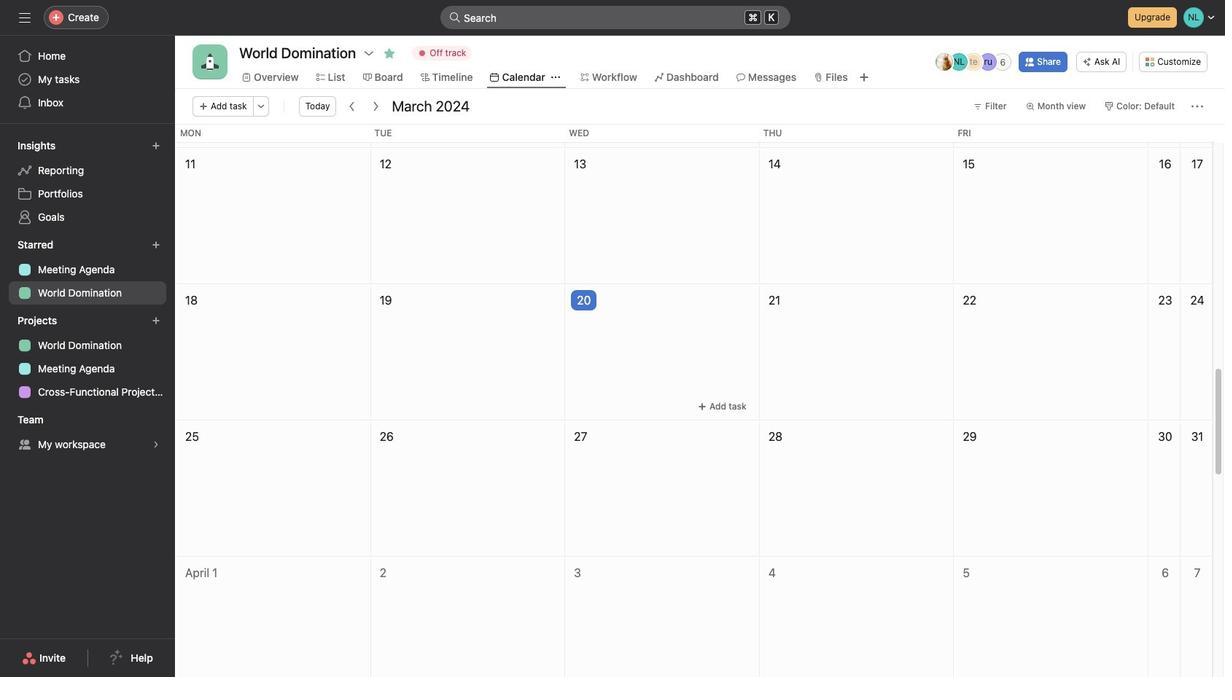 Task type: describe. For each thing, give the bounding box(es) containing it.
0 horizontal spatial more actions image
[[257, 102, 265, 111]]

1 horizontal spatial more actions image
[[1192, 101, 1204, 112]]

global element
[[0, 36, 175, 123]]

teams element
[[0, 407, 175, 460]]

projects element
[[0, 308, 175, 407]]

next month image
[[370, 101, 382, 112]]

insights element
[[0, 133, 175, 232]]

hide sidebar image
[[19, 12, 31, 23]]

new project or portfolio image
[[152, 317, 161, 325]]

starred element
[[0, 232, 175, 308]]

Search tasks, projects, and more text field
[[441, 6, 791, 29]]

add tab image
[[859, 72, 870, 83]]

prominent image
[[450, 12, 461, 23]]



Task type: vqa. For each thing, say whether or not it's contained in the screenshot.
bottommost To
no



Task type: locate. For each thing, give the bounding box(es) containing it.
show options image
[[364, 47, 375, 59]]

more actions image
[[1192, 101, 1204, 112], [257, 102, 265, 111]]

None field
[[441, 6, 791, 29]]

add items to starred image
[[152, 241, 161, 250]]

previous month image
[[347, 101, 359, 112]]

see details, my workspace image
[[152, 441, 161, 450]]

tab actions image
[[552, 73, 560, 82]]

remove from starred image
[[384, 47, 396, 59]]

rocket image
[[201, 53, 219, 71]]

new insights image
[[152, 142, 161, 150]]



